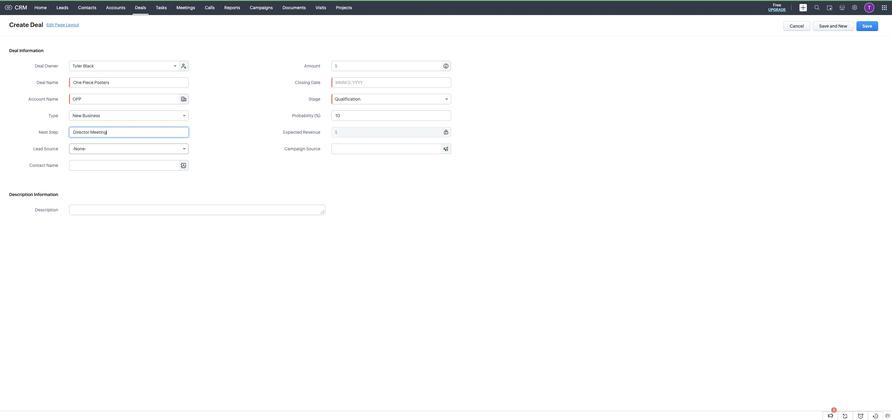 Task type: describe. For each thing, give the bounding box(es) containing it.
contacts
[[78, 5, 96, 10]]

and
[[830, 24, 838, 29]]

edit page layout link
[[46, 22, 79, 27]]

lead
[[33, 146, 43, 151]]

leads link
[[52, 0, 73, 15]]

reports link
[[220, 0, 245, 15]]

expected
[[283, 130, 302, 135]]

business
[[83, 113, 100, 118]]

expected revenue
[[283, 130, 321, 135]]

crm link
[[5, 4, 27, 11]]

name for account name
[[46, 97, 58, 102]]

deals
[[135, 5, 146, 10]]

deals link
[[130, 0, 151, 15]]

deal name
[[37, 80, 58, 85]]

projects
[[336, 5, 352, 10]]

closing date
[[295, 80, 321, 85]]

deal left edit
[[30, 21, 43, 28]]

campaign source
[[285, 146, 321, 151]]

tasks link
[[151, 0, 172, 15]]

calls link
[[200, 0, 220, 15]]

owner
[[45, 64, 58, 68]]

deal information
[[9, 48, 44, 53]]

account
[[28, 97, 45, 102]]

information for description information
[[34, 192, 58, 197]]

-
[[73, 146, 74, 151]]

create deal edit page layout
[[9, 21, 79, 28]]

search image
[[815, 5, 820, 10]]

campaigns link
[[245, 0, 278, 15]]

black
[[83, 64, 94, 68]]

cancel button
[[784, 21, 811, 31]]

visits link
[[311, 0, 331, 15]]

layout
[[66, 22, 79, 27]]

description for description information
[[9, 192, 33, 197]]

meetings
[[177, 5, 195, 10]]

source for campaign source
[[306, 146, 321, 151]]

-None- field
[[69, 144, 189, 154]]

leads
[[57, 5, 68, 10]]

account name
[[28, 97, 58, 102]]

tasks
[[156, 5, 167, 10]]

MMM D, YYYY text field
[[332, 77, 451, 88]]

tyler
[[73, 64, 82, 68]]

$ for amount
[[335, 64, 338, 68]]

accounts link
[[101, 0, 130, 15]]

documents link
[[278, 0, 311, 15]]

date
[[311, 80, 321, 85]]

create menu element
[[796, 0, 811, 15]]

edit
[[46, 22, 54, 27]]

free upgrade
[[769, 3, 786, 12]]

deal owner
[[35, 64, 58, 68]]

(%)
[[315, 113, 321, 118]]

search element
[[811, 0, 824, 15]]



Task type: vqa. For each thing, say whether or not it's contained in the screenshot.
is field
no



Task type: locate. For each thing, give the bounding box(es) containing it.
calls
[[205, 5, 215, 10]]

new left business
[[73, 113, 82, 118]]

page
[[55, 22, 65, 27]]

tyler black
[[73, 64, 94, 68]]

None text field
[[69, 77, 189, 88], [70, 94, 189, 104], [339, 127, 451, 137], [332, 144, 451, 154], [69, 77, 189, 88], [70, 94, 189, 104], [339, 127, 451, 137], [332, 144, 451, 154]]

visits
[[316, 5, 326, 10]]

New Business field
[[69, 111, 189, 121]]

save for save and new
[[820, 24, 830, 29]]

$ for expected revenue
[[335, 130, 338, 135]]

2 vertical spatial name
[[46, 163, 58, 168]]

0 vertical spatial $
[[335, 64, 338, 68]]

save and new button
[[813, 21, 854, 31]]

step
[[49, 130, 58, 135]]

source down revenue
[[306, 146, 321, 151]]

new inside field
[[73, 113, 82, 118]]

description
[[9, 192, 33, 197], [35, 208, 58, 212]]

2 save from the left
[[863, 24, 873, 29]]

name down owner
[[46, 80, 58, 85]]

contacts link
[[73, 0, 101, 15]]

1 vertical spatial description
[[35, 208, 58, 212]]

Qualification field
[[332, 94, 451, 104]]

Tyler Black field
[[70, 61, 179, 71]]

amount
[[304, 64, 321, 68]]

0 vertical spatial description
[[9, 192, 33, 197]]

source right lead
[[44, 146, 58, 151]]

deal down create
[[9, 48, 18, 53]]

1 horizontal spatial description
[[35, 208, 58, 212]]

2
[[834, 408, 836, 412]]

campaigns
[[250, 5, 273, 10]]

2 $ from the top
[[335, 130, 338, 135]]

0 horizontal spatial description
[[9, 192, 33, 197]]

information for deal information
[[19, 48, 44, 53]]

meetings link
[[172, 0, 200, 15]]

name right account on the left top
[[46, 97, 58, 102]]

1 $ from the top
[[335, 64, 338, 68]]

0 horizontal spatial source
[[44, 146, 58, 151]]

1 source from the left
[[44, 146, 58, 151]]

contact name
[[29, 163, 58, 168]]

create menu image
[[800, 4, 808, 11]]

home link
[[30, 0, 52, 15]]

save
[[820, 24, 830, 29], [863, 24, 873, 29]]

closing
[[295, 80, 310, 85]]

name for deal name
[[46, 80, 58, 85]]

deal for deal name
[[37, 80, 45, 85]]

next step
[[39, 130, 58, 135]]

save left and
[[820, 24, 830, 29]]

save down profile image
[[863, 24, 873, 29]]

description for description
[[35, 208, 58, 212]]

crm
[[15, 4, 27, 11]]

revenue
[[303, 130, 321, 135]]

new right and
[[839, 24, 848, 29]]

deal
[[30, 21, 43, 28], [9, 48, 18, 53], [35, 64, 44, 68], [37, 80, 45, 85]]

3 name from the top
[[46, 163, 58, 168]]

$ right revenue
[[335, 130, 338, 135]]

1 horizontal spatial new
[[839, 24, 848, 29]]

calendar image
[[828, 5, 833, 10]]

new business
[[73, 113, 100, 118]]

qualification
[[335, 97, 361, 102]]

0 vertical spatial information
[[19, 48, 44, 53]]

None text field
[[339, 61, 451, 71], [332, 111, 451, 121], [69, 127, 189, 138], [70, 161, 189, 170], [70, 205, 325, 215], [339, 61, 451, 71], [332, 111, 451, 121], [69, 127, 189, 138], [70, 161, 189, 170], [70, 205, 325, 215]]

reports
[[225, 5, 240, 10]]

description information
[[9, 192, 58, 197]]

profile element
[[861, 0, 879, 15]]

stage
[[309, 97, 321, 102]]

profile image
[[865, 3, 875, 12]]

2 name from the top
[[46, 97, 58, 102]]

0 horizontal spatial save
[[820, 24, 830, 29]]

contact
[[29, 163, 45, 168]]

deal for deal owner
[[35, 64, 44, 68]]

None field
[[70, 94, 189, 104], [332, 144, 451, 154], [70, 161, 189, 170], [70, 94, 189, 104], [332, 144, 451, 154], [70, 161, 189, 170]]

1 vertical spatial new
[[73, 113, 82, 118]]

documents
[[283, 5, 306, 10]]

1 horizontal spatial source
[[306, 146, 321, 151]]

1 vertical spatial information
[[34, 192, 58, 197]]

2 source from the left
[[306, 146, 321, 151]]

information up "deal owner"
[[19, 48, 44, 53]]

save inside button
[[820, 24, 830, 29]]

create
[[9, 21, 29, 28]]

home
[[35, 5, 47, 10]]

name right contact
[[46, 163, 58, 168]]

deal left owner
[[35, 64, 44, 68]]

information down the contact name
[[34, 192, 58, 197]]

$ right amount in the top of the page
[[335, 64, 338, 68]]

save and new
[[820, 24, 848, 29]]

0 vertical spatial new
[[839, 24, 848, 29]]

none-
[[74, 146, 86, 151]]

accounts
[[106, 5, 125, 10]]

deal for deal information
[[9, 48, 18, 53]]

0 horizontal spatial new
[[73, 113, 82, 118]]

deal up account name
[[37, 80, 45, 85]]

cancel
[[790, 24, 805, 29]]

1 name from the top
[[46, 80, 58, 85]]

source
[[44, 146, 58, 151], [306, 146, 321, 151]]

save button
[[857, 21, 879, 31]]

free
[[774, 3, 782, 7]]

1 vertical spatial name
[[46, 97, 58, 102]]

probability (%)
[[292, 113, 321, 118]]

source for lead source
[[44, 146, 58, 151]]

probability
[[292, 113, 314, 118]]

next
[[39, 130, 48, 135]]

lead source
[[33, 146, 58, 151]]

1 horizontal spatial save
[[863, 24, 873, 29]]

campaign
[[285, 146, 306, 151]]

save for save
[[863, 24, 873, 29]]

save inside "button"
[[863, 24, 873, 29]]

$
[[335, 64, 338, 68], [335, 130, 338, 135]]

-none-
[[73, 146, 86, 151]]

name for contact name
[[46, 163, 58, 168]]

0 vertical spatial name
[[46, 80, 58, 85]]

upgrade
[[769, 8, 786, 12]]

new inside button
[[839, 24, 848, 29]]

new
[[839, 24, 848, 29], [73, 113, 82, 118]]

type
[[49, 113, 58, 118]]

information
[[19, 48, 44, 53], [34, 192, 58, 197]]

1 save from the left
[[820, 24, 830, 29]]

1 vertical spatial $
[[335, 130, 338, 135]]

projects link
[[331, 0, 357, 15]]

name
[[46, 80, 58, 85], [46, 97, 58, 102], [46, 163, 58, 168]]



